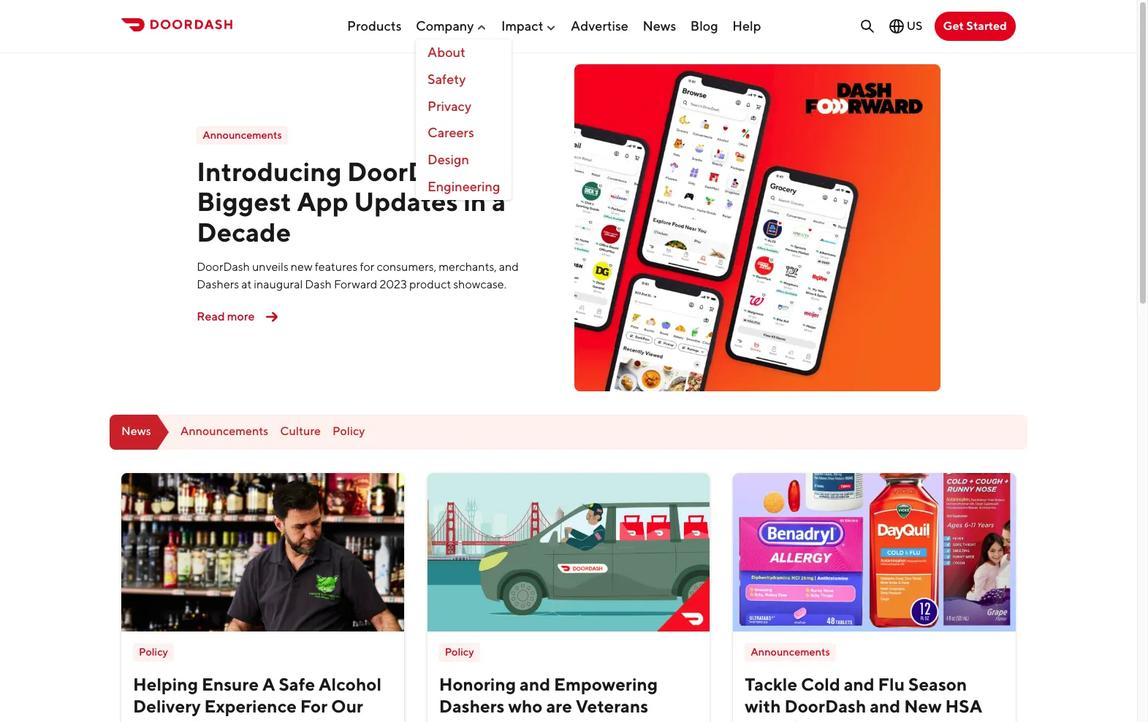 Task type: describe. For each thing, give the bounding box(es) containing it.
dash
[[305, 278, 332, 292]]

advertise link
[[571, 12, 629, 39]]

policy link for honoring and empowering dashers who are veterans
[[439, 644, 480, 662]]

dashers inside honoring and empowering dashers who are veterans
[[439, 696, 505, 717]]

about link
[[416, 40, 512, 67]]

read
[[197, 310, 225, 324]]

honoring
[[439, 674, 516, 695]]

with
[[745, 696, 781, 717]]

get started button
[[934, 12, 1016, 41]]

merchants,
[[439, 260, 497, 274]]

community
[[187, 718, 283, 723]]

and down with
[[745, 718, 776, 723]]

doordash health image
[[733, 473, 1016, 632]]

get
[[943, 19, 964, 33]]

careers
[[428, 125, 474, 141]]

in
[[464, 186, 486, 217]]

1 horizontal spatial news link
[[643, 12, 676, 39]]

consumers,
[[377, 260, 436, 274]]

at
[[241, 278, 252, 292]]

app
[[297, 186, 349, 217]]

unveils
[[252, 260, 289, 274]]

1 horizontal spatial policy
[[333, 425, 365, 439]]

policy for helping ensure a safe alcohol delivery experience for our entire community
[[139, 646, 168, 658]]

blog
[[691, 18, 718, 33]]

safety
[[428, 72, 466, 87]]

empowering
[[554, 674, 658, 695]]

2 vertical spatial announcements
[[751, 646, 830, 659]]

alcohol
[[319, 674, 382, 695]]

help link
[[733, 12, 761, 39]]

impact link
[[501, 12, 557, 39]]

policy for honoring and empowering dashers who are veterans
[[445, 646, 474, 659]]

doordash unveils new features for consumers, merchants, and dashers at inaugural dash forward 2023 product showcase.
[[197, 260, 519, 292]]

culture link
[[280, 425, 321, 439]]

veterans
[[576, 696, 648, 717]]

introducing doordash's biggest app updates in a decade
[[197, 156, 506, 248]]

for
[[300, 696, 328, 717]]

season
[[908, 674, 967, 695]]

started
[[966, 19, 1007, 33]]

biggest
[[197, 186, 292, 217]]

0 horizontal spatial news link
[[110, 415, 169, 450]]

privacy
[[428, 98, 472, 114]]

honoring and empowering dashers who are veterans
[[439, 674, 658, 717]]

company link
[[416, 12, 487, 39]]

introducing doordash's biggest app updates in a decade link
[[197, 156, 506, 248]]

fsa
[[779, 718, 814, 723]]

and inside honoring and empowering dashers who are veterans
[[520, 674, 550, 695]]

advertise
[[571, 18, 629, 33]]

careers link
[[416, 120, 512, 147]]

payments
[[818, 718, 899, 723]]

and down flu
[[870, 696, 901, 717]]

image (27) image
[[574, 64, 940, 391]]

features
[[315, 260, 358, 274]]

get started
[[943, 19, 1007, 33]]

helping ensure a safe alcohol delivery experience for our entire community
[[133, 674, 382, 723]]

alcohol merchant packages liquor at the counter image
[[121, 473, 404, 632]]

us
[[907, 19, 923, 33]]

engineering link
[[416, 174, 512, 201]]

tackle cold and flu season with doordash and new hsa and fsa payments
[[745, 674, 982, 723]]

hsa
[[945, 696, 982, 717]]

news for leftmost news link
[[121, 425, 151, 439]]

design link
[[416, 147, 512, 174]]



Task type: vqa. For each thing, say whether or not it's contained in the screenshot.


Task type: locate. For each thing, give the bounding box(es) containing it.
doordash's
[[347, 156, 489, 187]]

news for rightmost news link
[[643, 18, 676, 33]]

about
[[428, 45, 466, 60]]

1 vertical spatial dashers
[[439, 696, 505, 717]]

showcase.
[[453, 278, 507, 292]]

0 vertical spatial announcements
[[203, 129, 282, 141]]

policy link for helping ensure a safe alcohol delivery experience for our entire community
[[133, 644, 174, 662]]

doordash inside doordash unveils new features for consumers, merchants, and dashers at inaugural dash forward 2023 product showcase.
[[197, 260, 250, 274]]

doordash
[[197, 260, 250, 274], [785, 696, 866, 717]]

and up who
[[520, 674, 550, 695]]

who
[[508, 696, 543, 717]]

products link
[[347, 12, 402, 39]]

delivery
[[133, 696, 201, 717]]

new
[[291, 260, 313, 274]]

product
[[409, 278, 451, 292]]

news
[[643, 18, 676, 33], [121, 425, 151, 439]]

announcements
[[203, 129, 282, 141], [180, 425, 268, 439], [751, 646, 830, 659]]

2023
[[380, 278, 407, 292]]

helping
[[133, 674, 198, 695]]

0 horizontal spatial policy
[[139, 646, 168, 658]]

globe line image
[[888, 18, 905, 35]]

announcements for introducing doordash's biggest app updates in a decade
[[203, 129, 282, 141]]

read more
[[197, 310, 255, 324]]

a
[[492, 186, 506, 217]]

0 horizontal spatial policy link
[[133, 644, 174, 662]]

announcements link for culture
[[180, 425, 268, 439]]

more
[[227, 310, 255, 324]]

policy link up honoring
[[439, 644, 480, 662]]

2 horizontal spatial policy link
[[439, 644, 480, 662]]

ensure
[[202, 674, 259, 695]]

0 horizontal spatial doordash
[[197, 260, 250, 274]]

policy link
[[333, 425, 365, 439], [133, 644, 174, 662], [439, 644, 480, 662]]

0 horizontal spatial dashers
[[197, 278, 239, 292]]

1 horizontal spatial policy link
[[333, 425, 365, 439]]

0 vertical spatial news link
[[643, 12, 676, 39]]

a
[[262, 674, 275, 695]]

2 horizontal spatial policy
[[445, 646, 474, 659]]

flu
[[878, 674, 905, 695]]

policy
[[333, 425, 365, 439], [139, 646, 168, 658], [445, 646, 474, 659]]

decade
[[197, 216, 291, 248]]

0 vertical spatial announcements link
[[197, 127, 288, 145]]

engineering
[[428, 179, 500, 194]]

new
[[904, 696, 942, 717]]

policy up honoring
[[445, 646, 474, 659]]

and up showcase.
[[499, 260, 519, 274]]

news inside news link
[[121, 425, 151, 439]]

inaugural
[[254, 278, 303, 292]]

announcements link for introducing doordash's biggest app updates in a decade
[[197, 127, 288, 145]]

0 horizontal spatial news
[[121, 425, 151, 439]]

forward
[[334, 278, 377, 292]]

doordash inside the tackle cold and flu season with doordash and new hsa and fsa payments
[[785, 696, 866, 717]]

for
[[360, 260, 374, 274]]

experience
[[204, 696, 297, 717]]

and inside doordash unveils new features for consumers, merchants, and dashers at inaugural dash forward 2023 product showcase.
[[499, 260, 519, 274]]

safety link
[[416, 67, 512, 93]]

1 horizontal spatial doordash
[[785, 696, 866, 717]]

policy link right "culture" 'link'
[[333, 425, 365, 439]]

doordash up at
[[197, 260, 250, 274]]

safe
[[279, 674, 315, 695]]

design
[[428, 152, 469, 167]]

dashers inside doordash unveils new features for consumers, merchants, and dashers at inaugural dash forward 2023 product showcase.
[[197, 278, 239, 292]]

1 vertical spatial announcements
[[180, 425, 268, 439]]

0 vertical spatial dashers
[[197, 278, 239, 292]]

updates
[[354, 186, 458, 217]]

1 vertical spatial announcements link
[[180, 425, 268, 439]]

arrow right image
[[261, 306, 284, 329]]

impact
[[501, 18, 543, 33]]

policy right culture
[[333, 425, 365, 439]]

0 vertical spatial doordash
[[197, 260, 250, 274]]

help
[[733, 18, 761, 33]]

dashers down honoring
[[439, 696, 505, 717]]

0 vertical spatial news
[[643, 18, 676, 33]]

doordash down cold
[[785, 696, 866, 717]]

vets day 2023 image
[[427, 473, 710, 632]]

are
[[546, 696, 572, 717]]

news link
[[643, 12, 676, 39], [110, 415, 169, 450]]

1 horizontal spatial news
[[643, 18, 676, 33]]

entire
[[133, 718, 184, 723]]

policy link up helping
[[133, 644, 174, 662]]

dashers left at
[[197, 278, 239, 292]]

1 vertical spatial doordash
[[785, 696, 866, 717]]

announcements link
[[197, 127, 288, 145], [180, 425, 268, 439], [745, 644, 836, 662]]

company
[[416, 18, 474, 33]]

dashers
[[197, 278, 239, 292], [439, 696, 505, 717]]

and
[[499, 260, 519, 274], [520, 674, 550, 695], [844, 674, 875, 695], [870, 696, 901, 717], [745, 718, 776, 723]]

our
[[331, 696, 363, 717]]

2 vertical spatial announcements link
[[745, 644, 836, 662]]

blog link
[[691, 12, 718, 39]]

announcements for culture
[[180, 425, 268, 439]]

culture
[[280, 425, 321, 439]]

tackle
[[745, 674, 797, 695]]

policy up helping
[[139, 646, 168, 658]]

1 vertical spatial news
[[121, 425, 151, 439]]

products
[[347, 18, 402, 33]]

cold
[[801, 674, 840, 695]]

introducing
[[197, 156, 342, 187]]

and left flu
[[844, 674, 875, 695]]

privacy link
[[416, 93, 512, 120]]

1 horizontal spatial dashers
[[439, 696, 505, 717]]

1 vertical spatial news link
[[110, 415, 169, 450]]



